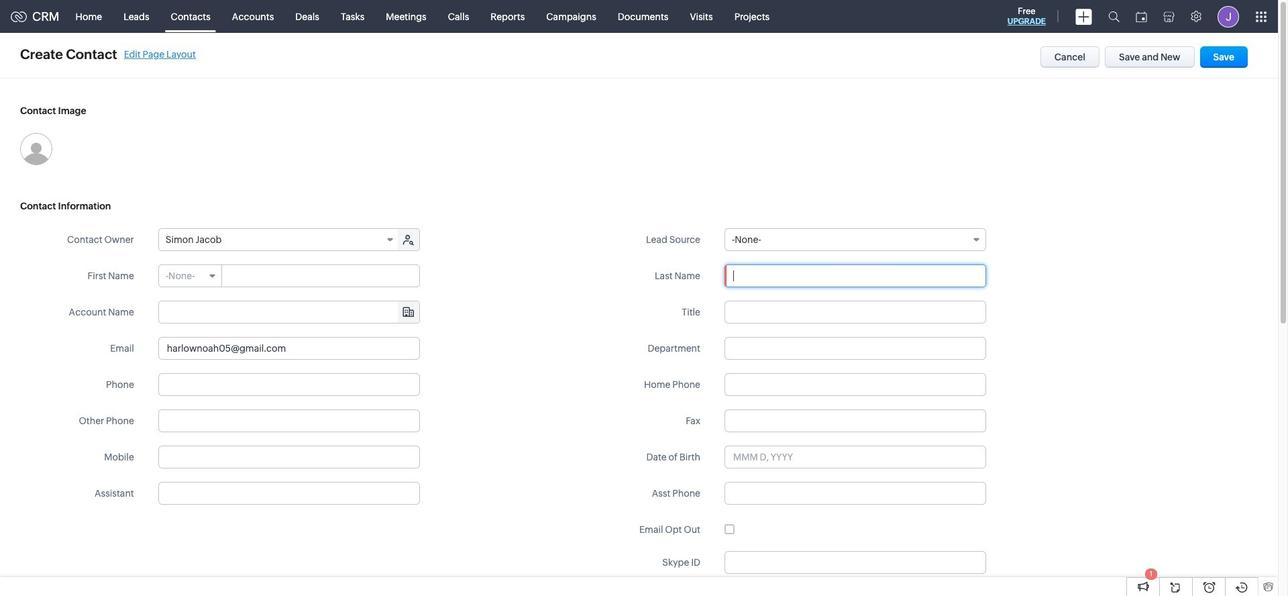 Task type: describe. For each thing, give the bounding box(es) containing it.
profile element
[[1210, 0, 1248, 33]]

logo image
[[11, 11, 27, 22]]

MMM D, YYYY text field
[[725, 446, 987, 469]]

create menu element
[[1068, 0, 1101, 33]]

search element
[[1101, 0, 1128, 33]]



Task type: locate. For each thing, give the bounding box(es) containing it.
calendar image
[[1136, 11, 1148, 22]]

None text field
[[223, 265, 419, 287], [725, 301, 987, 324], [159, 301, 419, 323], [158, 337, 420, 360], [725, 337, 987, 360], [158, 373, 420, 396], [725, 373, 987, 396], [158, 409, 420, 432], [725, 409, 987, 432], [158, 446, 420, 469], [158, 482, 420, 505], [725, 551, 987, 574], [223, 265, 419, 287], [725, 301, 987, 324], [159, 301, 419, 323], [158, 337, 420, 360], [725, 337, 987, 360], [158, 373, 420, 396], [725, 373, 987, 396], [158, 409, 420, 432], [725, 409, 987, 432], [158, 446, 420, 469], [158, 482, 420, 505], [725, 551, 987, 574]]

image image
[[20, 133, 52, 165]]

profile image
[[1218, 6, 1240, 27]]

None text field
[[725, 264, 987, 287], [725, 482, 987, 505], [725, 264, 987, 287], [725, 482, 987, 505]]

create menu image
[[1076, 8, 1093, 25]]

search image
[[1109, 11, 1120, 22]]

None field
[[725, 228, 987, 251], [159, 229, 399, 250], [159, 265, 222, 287], [159, 301, 419, 323], [725, 228, 987, 251], [159, 229, 399, 250], [159, 265, 222, 287], [159, 301, 419, 323]]



Task type: vqa. For each thing, say whether or not it's contained in the screenshot.
Calendar Image
yes



